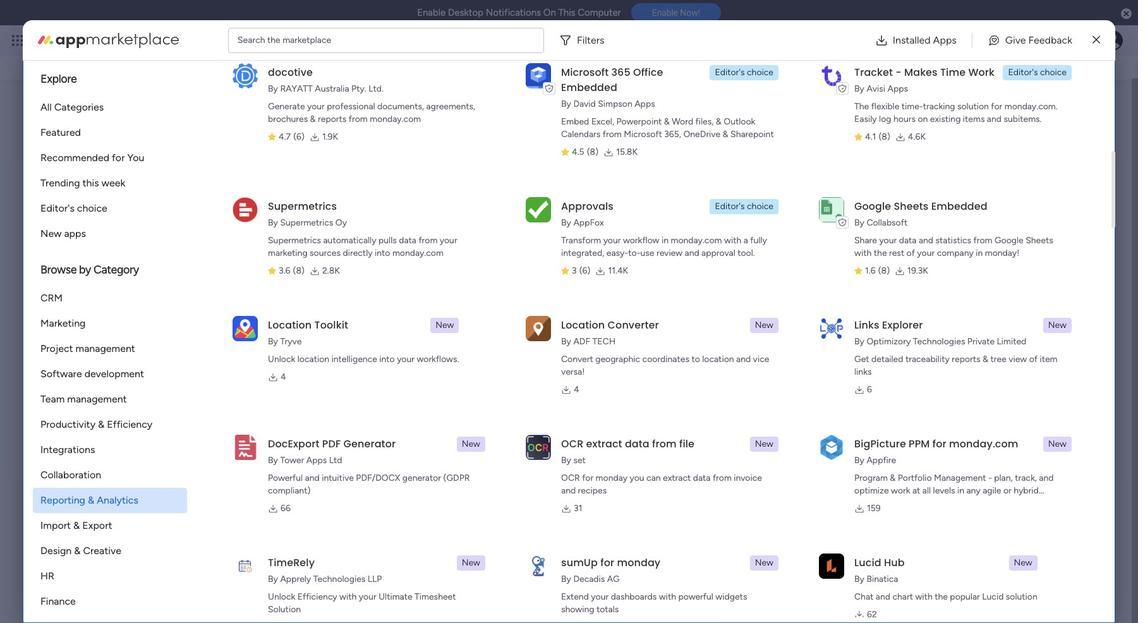 Task type: locate. For each thing, give the bounding box(es) containing it.
transform
[[561, 235, 601, 246]]

notes
[[75, 233, 103, 245]]

in inside "program & portfolio management - plan, track, and optimize work at all levels in any agile or hybrid framework"
[[958, 486, 965, 496]]

get detailed traceability reports & tree view of item links
[[855, 354, 1058, 377]]

for left monday.com.
[[992, 101, 1003, 112]]

workspace
[[177, 254, 219, 265], [386, 254, 429, 265], [128, 515, 183, 529]]

1 vertical spatial search
[[1065, 50, 1097, 62]]

google sheets embedded by collabsoft
[[855, 199, 988, 228]]

data inside ocr for monday you can extract data from invoice and recipes
[[693, 473, 711, 484]]

1 vertical spatial marketing
[[40, 317, 86, 329]]

in inside the "boost your workflow in minutes with ready-made templates"
[[1021, 199, 1029, 211]]

work right component image
[[72, 254, 91, 265]]

2 location from the left
[[702, 354, 734, 365]]

docotive
[[268, 65, 313, 80]]

2 location from the left
[[561, 318, 605, 333]]

lucid right popular
[[983, 592, 1004, 602]]

templates image image
[[929, 100, 1096, 187]]

my workspaces
[[58, 477, 140, 491]]

data up rest
[[899, 235, 917, 246]]

by left tower
[[268, 455, 278, 466]]

0 vertical spatial unlock
[[268, 354, 295, 365]]

1 vertical spatial workspaces
[[77, 477, 140, 491]]

embedded inside microsoft 365 office embedded
[[561, 80, 618, 95]]

0 horizontal spatial of
[[907, 248, 915, 259]]

1 horizontal spatial location
[[702, 354, 734, 365]]

2 unlock from the top
[[268, 592, 295, 602]]

llp
[[368, 574, 382, 585]]

choice
[[747, 67, 774, 78], [1041, 67, 1067, 78], [747, 201, 774, 212], [77, 202, 107, 214]]

1 horizontal spatial lucid
[[983, 592, 1004, 602]]

1 vertical spatial give
[[942, 50, 962, 61]]

templates down the "boost your workflow in minutes with ready-made templates"
[[1008, 241, 1053, 254]]

component image
[[56, 253, 68, 264]]

monday.com inside "transform your workflow in monday.com with a fully integrated, easy-to-use review and approval tool."
[[671, 235, 722, 246]]

work management > main workspace for marketing plan
[[282, 254, 429, 265]]

generate
[[268, 101, 305, 112]]

monday.com up approval
[[671, 235, 722, 246]]

word
[[672, 116, 694, 127]]

by for approvals
[[561, 217, 571, 228]]

by left "apprely"
[[268, 574, 278, 585]]

& right brochures
[[310, 114, 316, 125]]

by left adf
[[561, 336, 571, 347]]

0 vertical spatial embedded
[[561, 80, 618, 95]]

(6) right 4.7
[[293, 131, 305, 142]]

1 horizontal spatial (6)
[[579, 266, 591, 276]]

lucid
[[855, 556, 882, 570], [983, 592, 1004, 602]]

and down by tower apps ltd
[[305, 473, 320, 484]]

2 horizontal spatial the
[[935, 592, 948, 602]]

close recently visited image
[[40, 105, 56, 120]]

by appfire
[[855, 455, 897, 466]]

by for links explorer
[[855, 336, 865, 347]]

in down management
[[958, 486, 965, 496]]

0 horizontal spatial workflow
[[623, 235, 660, 246]]

19.3k
[[908, 266, 929, 276]]

from down excel,
[[603, 129, 622, 140]]

2 vertical spatial monday
[[617, 556, 661, 570]]

main
[[156, 254, 175, 265], [365, 254, 384, 265], [101, 515, 125, 529]]

search everything image
[[1031, 34, 1044, 47]]

powerpoint
[[617, 116, 662, 127]]

data inside "supermetrics automatically pulls data from your marketing sources directly into monday.com"
[[399, 235, 417, 246]]

marketing up sources
[[284, 233, 332, 245]]

data right pulls
[[399, 235, 417, 246]]

1 > from the left
[[148, 254, 153, 265]]

0 vertical spatial supermetrics
[[268, 199, 337, 214]]

monday.com down documents,
[[370, 114, 421, 125]]

and inside the flexible time-tracking solution for monday.com. easily log hours on existing items and subitems.
[[987, 114, 1002, 125]]

editor's up outlook
[[715, 67, 745, 78]]

1 vertical spatial templates
[[1008, 241, 1053, 254]]

optimizory
[[867, 336, 911, 347]]

1 vertical spatial reports
[[952, 354, 981, 365]]

by avisi apps
[[855, 83, 908, 94]]

app logo image for chat and chart with the popular lucid solution
[[819, 554, 845, 579]]

location right to
[[702, 354, 734, 365]]

by left set
[[561, 455, 571, 466]]

by up extend
[[561, 574, 571, 585]]

- left makes
[[896, 65, 902, 80]]

reports down private
[[952, 354, 981, 365]]

ocr for ocr extract data from file
[[561, 437, 584, 451]]

your up easy-
[[604, 235, 621, 246]]

workflow for templates
[[976, 199, 1018, 211]]

microsoft
[[561, 65, 609, 80], [624, 129, 662, 140]]

unlock inside unlock efficiency with your ultimate timesheet solution
[[268, 592, 295, 602]]

1 vertical spatial of
[[1030, 354, 1038, 365]]

recommended for you
[[40, 152, 144, 164]]

see plans button
[[204, 31, 265, 50]]

program & portfolio management - plan, track, and optimize work at all levels in any agile or hybrid framework
[[855, 473, 1054, 509]]

search down help image
[[1065, 50, 1097, 62]]

1 horizontal spatial embedded
[[932, 199, 988, 214]]

unlock for timerely
[[268, 592, 295, 602]]

for for recommended for you
[[112, 152, 125, 164]]

explore inside button
[[971, 241, 1005, 254]]

from down professional
[[349, 114, 368, 125]]

recommended
[[40, 152, 109, 164]]

1 work management > main workspace from the left
[[72, 254, 219, 265]]

0 horizontal spatial search
[[238, 34, 265, 45]]

ocr up by set
[[561, 437, 584, 451]]

links
[[855, 367, 872, 377]]

get
[[855, 354, 870, 365]]

traceability
[[906, 354, 950, 365]]

plan
[[334, 233, 354, 245]]

pdf
[[322, 437, 341, 451]]

sheets
[[894, 199, 929, 214], [1026, 235, 1054, 246]]

by for microsoft 365 office embedded
[[561, 99, 571, 109]]

efficiency down 'team management'
[[107, 419, 152, 431]]

give feedback link
[[978, 28, 1083, 53]]

and inside share your data and statistics from google sheets with the rest of your company in monday!
[[919, 235, 934, 246]]

sheets down the minutes
[[1026, 235, 1054, 246]]

main right "category"
[[156, 254, 175, 265]]

installed apps
[[893, 34, 957, 46]]

by left tryve
[[268, 336, 278, 347]]

1 vertical spatial solution
[[1006, 592, 1038, 602]]

choice up outlook
[[747, 67, 774, 78]]

by for bigpicture ppm for monday.com
[[855, 455, 865, 466]]

7
[[852, 353, 857, 365]]

0 vertical spatial microsoft
[[561, 65, 609, 80]]

1 vertical spatial extract
[[663, 473, 691, 484]]

by for tracket - makes time work
[[855, 83, 865, 94]]

templates inside button
[[1008, 241, 1053, 254]]

1 ocr from the top
[[561, 437, 584, 451]]

0 horizontal spatial lucid
[[855, 556, 882, 570]]

productivity & efficiency
[[40, 419, 152, 431]]

select product image
[[11, 34, 24, 47]]

add to favorites image
[[433, 233, 445, 246]]

monday.com inside getting started element
[[1010, 333, 1062, 344]]

give down "inbox" 'icon'
[[942, 50, 962, 61]]

in left the minutes
[[1021, 199, 1029, 211]]

with inside "transform your workflow in monday.com with a fully integrated, easy-to-use review and approval tool."
[[724, 235, 742, 246]]

private
[[968, 336, 995, 347]]

the right plans
[[267, 34, 281, 45]]

embedded up david in the right top of the page
[[561, 80, 618, 95]]

app logo image for transform your workflow in monday.com with a fully integrated, easy-to-use review and approval tool.
[[526, 197, 551, 222]]

1 horizontal spatial main
[[156, 254, 175, 265]]

the flexible time-tracking solution for monday.com. easily log hours on existing items and subitems.
[[855, 101, 1058, 125]]

toolkit
[[315, 318, 348, 333]]

1 horizontal spatial the
[[874, 248, 887, 259]]

1 horizontal spatial >
[[358, 254, 363, 265]]

by for timerely
[[268, 574, 278, 585]]

marketing inside quick search results list box
[[284, 233, 332, 245]]

choice for microsoft 365 office embedded
[[747, 67, 774, 78]]

roy mann image
[[70, 346, 95, 372]]

quick search button
[[1016, 43, 1107, 69]]

(6) right 3
[[579, 266, 591, 276]]

with right the minutes
[[1070, 199, 1090, 211]]

supermetrics for supermetrics automatically pulls data from your marketing sources directly into monday.com
[[268, 235, 321, 246]]

development
[[84, 368, 144, 380]]

1 vertical spatial lucid
[[983, 592, 1004, 602]]

avisi
[[867, 83, 886, 94]]

work management > main workspace down automatically at the top
[[282, 254, 429, 265]]

microsoft inside embed excel, powerpoint & word files, & outlook calendars from microsoft 365, onedrive & sharepoint
[[624, 129, 662, 140]]

1 horizontal spatial search
[[1065, 50, 1097, 62]]

0 vertical spatial search
[[238, 34, 265, 45]]

(8) right 1.6
[[879, 266, 890, 276]]

your inside extend your dashboards with powerful widgets showing totals
[[591, 592, 609, 602]]

0 horizontal spatial efficiency
[[107, 419, 152, 431]]

editor's for tracket - makes time work
[[1009, 67, 1038, 78]]

location inside "convert geographic coordinates to location and vice versa!"
[[702, 354, 734, 365]]

with inside share your data and statistics from google sheets with the rest of your company in monday!
[[855, 248, 872, 259]]

0 horizontal spatial the
[[267, 34, 281, 45]]

editor's down v2 bolt switch image
[[1009, 67, 1038, 78]]

by up 'program'
[[855, 455, 865, 466]]

0 horizontal spatial google
[[855, 199, 892, 214]]

1 location from the left
[[298, 354, 329, 365]]

hr
[[40, 570, 54, 582]]

extract right can
[[663, 473, 691, 484]]

monday
[[56, 33, 100, 47], [596, 473, 628, 484], [617, 556, 661, 570]]

your inside generate your professional documents, agreements, brochures & reports from monday.com
[[307, 101, 325, 112]]

and inside ocr for monday you can extract data from invoice and recipes
[[561, 486, 576, 496]]

location up adf
[[561, 318, 605, 333]]

1 horizontal spatial reports
[[952, 354, 981, 365]]

1 horizontal spatial -
[[989, 473, 992, 484]]

app logo image for get detailed traceability reports & tree view of item links
[[819, 316, 845, 341]]

0 horizontal spatial workspaces
[[77, 477, 140, 491]]

by up chat
[[855, 574, 865, 585]]

0 horizontal spatial solution
[[958, 101, 989, 112]]

supermetrics for supermetrics by supermetrics oy
[[268, 199, 337, 214]]

0 horizontal spatial location
[[268, 318, 312, 333]]

0 horizontal spatial -
[[896, 65, 902, 80]]

main down the analytics
[[101, 515, 125, 529]]

- inside "program & portfolio management - plan, track, and optimize work at all levels in any agile or hybrid framework"
[[989, 473, 992, 484]]

2 vertical spatial supermetrics
[[268, 235, 321, 246]]

0 vertical spatial of
[[907, 248, 915, 259]]

your inside the "boost your workflow in minutes with ready-made templates"
[[954, 199, 974, 211]]

with down share
[[855, 248, 872, 259]]

v2 bolt switch image
[[1026, 49, 1034, 63]]

0 horizontal spatial technologies
[[313, 574, 366, 585]]

ultimate
[[379, 592, 413, 602]]

& right design
[[74, 545, 81, 557]]

google inside share your data and statistics from google sheets with the rest of your company in monday!
[[995, 235, 1024, 246]]

0 horizontal spatial microsoft
[[561, 65, 609, 80]]

give for give feedback
[[1006, 34, 1026, 46]]

0 vertical spatial explore
[[40, 72, 77, 86]]

app logo image
[[233, 63, 258, 88], [526, 63, 551, 88], [819, 63, 845, 88], [233, 197, 258, 222], [526, 197, 551, 222], [819, 197, 845, 222], [233, 316, 258, 341], [526, 316, 551, 341], [819, 316, 845, 341], [233, 435, 258, 460], [819, 435, 845, 460], [526, 435, 551, 460], [233, 554, 258, 579], [526, 554, 551, 579], [819, 554, 845, 579]]

0 vertical spatial 4
[[281, 372, 286, 382]]

reports inside generate your professional documents, agreements, brochures & reports from monday.com
[[318, 114, 347, 125]]

creative
[[83, 545, 121, 557]]

and down see
[[214, 56, 231, 68]]

marketing up 'project'
[[40, 317, 86, 329]]

apps left the ltd
[[306, 455, 327, 466]]

enable inside button
[[652, 8, 678, 18]]

0 vertical spatial sheets
[[894, 199, 929, 214]]

filters
[[577, 34, 605, 46]]

apps image
[[1000, 34, 1013, 47]]

your left workflows. on the bottom left of page
[[397, 354, 415, 365]]

location for location toolkit
[[268, 318, 312, 333]]

review
[[657, 248, 683, 259]]

1 horizontal spatial work management > main workspace
[[282, 254, 429, 265]]

tree
[[991, 354, 1007, 365]]

lucid hub
[[855, 556, 905, 570]]

2 ocr from the top
[[561, 473, 580, 484]]

give up v2 bolt switch image
[[1006, 34, 1026, 46]]

3
[[572, 266, 577, 276]]

1 horizontal spatial location
[[561, 318, 605, 333]]

editor's choice
[[715, 67, 774, 78], [1009, 67, 1067, 78], [715, 201, 774, 212], [40, 202, 107, 214]]

management up the quickly access your recent boards, inbox and workspaces
[[128, 33, 196, 47]]

from inside share your data and statistics from google sheets with the rest of your company in monday!
[[974, 235, 993, 246]]

monday.com inside generate your professional documents, agreements, brochures & reports from monday.com
[[370, 114, 421, 125]]

0 horizontal spatial main
[[101, 515, 125, 529]]

and up 31
[[561, 486, 576, 496]]

by for sumup for monday
[[561, 574, 571, 585]]

0 horizontal spatial work management > main workspace
[[72, 254, 219, 265]]

1 horizontal spatial technologies
[[913, 336, 966, 347]]

by for ocr extract data from file
[[561, 455, 571, 466]]

any
[[967, 486, 981, 496]]

0 horizontal spatial marketing
[[40, 317, 86, 329]]

solution inside the flexible time-tracking solution for monday.com. easily log hours on existing items and subitems.
[[958, 101, 989, 112]]

app logo image for powerful and intuitive pdf/docx generator (gdpr compliant)
[[233, 435, 258, 460]]

monday up ag
[[617, 556, 661, 570]]

1 vertical spatial 4
[[574, 384, 580, 395]]

and right track,
[[1040, 473, 1054, 484]]

pulls
[[379, 235, 397, 246]]

binatica
[[867, 574, 899, 585]]

notifications image
[[917, 34, 929, 47]]

work left at
[[891, 486, 911, 496]]

ocr inside ocr for monday you can extract data from invoice and recipes
[[561, 473, 580, 484]]

and right review
[[685, 248, 700, 259]]

your right pulls
[[440, 235, 457, 246]]

reports inside get detailed traceability reports & tree view of item links
[[952, 354, 981, 365]]

in inside "transform your workflow in monday.com with a fully integrated, easy-to-use review and approval tool."
[[662, 235, 669, 246]]

3.6 (8)
[[279, 266, 305, 276]]

0 vertical spatial workspaces
[[234, 56, 288, 68]]

unlock down by tryve
[[268, 354, 295, 365]]

0 vertical spatial marketing
[[284, 233, 332, 245]]

1 horizontal spatial give
[[1006, 34, 1026, 46]]

recipes
[[578, 486, 607, 496]]

(gdpr
[[443, 473, 470, 484]]

0 vertical spatial templates
[[982, 214, 1027, 226]]

solution right popular
[[1006, 592, 1038, 602]]

monday.com down add to favorites icon
[[393, 248, 444, 259]]

finance
[[40, 596, 76, 608]]

ocr for ocr for monday you can extract data from invoice and recipes
[[561, 473, 580, 484]]

time
[[941, 65, 966, 80]]

supermetrics by supermetrics oy
[[268, 199, 347, 228]]

by adf tech
[[561, 336, 616, 347]]

4.7
[[279, 131, 291, 142]]

close my workspaces image
[[40, 477, 56, 492]]

choice down quick
[[1041, 67, 1067, 78]]

from inside ocr for monday you can extract data from invoice and recipes
[[713, 473, 732, 484]]

by
[[79, 263, 91, 277]]

enable for enable desktop notifications on this computer
[[417, 7, 446, 18]]

0 horizontal spatial >
[[148, 254, 153, 265]]

0 horizontal spatial (6)
[[293, 131, 305, 142]]

plan,
[[995, 473, 1013, 484]]

see plans
[[221, 35, 259, 46]]

feedback
[[964, 50, 1003, 61]]

your up the made
[[954, 199, 974, 211]]

your down australia
[[307, 101, 325, 112]]

all
[[40, 101, 52, 113]]

reports up 1.9k
[[318, 114, 347, 125]]

editor's choice for microsoft 365 office embedded
[[715, 67, 774, 78]]

sheets up collabsoft
[[894, 199, 929, 214]]

1 unlock from the top
[[268, 354, 295, 365]]

2 > from the left
[[358, 254, 363, 265]]

1 horizontal spatial enable
[[652, 8, 678, 18]]

2 work management > main workspace from the left
[[282, 254, 429, 265]]

give inside button
[[1006, 34, 1026, 46]]

tryve
[[280, 336, 302, 347]]

for left you
[[112, 152, 125, 164]]

0 horizontal spatial 4
[[281, 372, 286, 382]]

converter
[[608, 318, 659, 333]]

workspace image
[[61, 514, 92, 545]]

& inside get detailed traceability reports & tree view of item links
[[983, 354, 989, 365]]

from inside embed excel, powerpoint & word files, & outlook calendars from microsoft 365, onedrive & sharepoint
[[603, 129, 622, 140]]

google up 'monday!' on the top
[[995, 235, 1024, 246]]

marketing
[[284, 233, 332, 245], [40, 317, 86, 329]]

ocr down by set
[[561, 473, 580, 484]]

work inside "program & portfolio management - plan, track, and optimize work at all levels in any agile or hybrid framework"
[[891, 486, 911, 496]]

0 vertical spatial ocr
[[561, 437, 584, 451]]

workflow inside "transform your workflow in monday.com with a fully integrated, easy-to-use review and approval tool."
[[623, 235, 660, 246]]

by up share
[[855, 217, 865, 228]]

monday for ocr
[[596, 473, 628, 484]]

for inside ocr for monday you can extract data from invoice and recipes
[[582, 473, 594, 484]]

editor's choice up a
[[715, 201, 774, 212]]

search the marketplace
[[238, 34, 331, 45]]

1 vertical spatial sheets
[[1026, 235, 1054, 246]]

0 horizontal spatial location
[[298, 354, 329, 365]]

by left appfox
[[561, 217, 571, 228]]

1 horizontal spatial sheets
[[1026, 235, 1054, 246]]

monday.com
[[370, 114, 421, 125], [671, 235, 722, 246], [393, 248, 444, 259], [1010, 333, 1062, 344], [950, 437, 1019, 451]]

extract inside ocr for monday you can extract data from invoice and recipes
[[663, 473, 691, 484]]

(8) for 4.1 (8)
[[879, 131, 891, 142]]

enable now! button
[[631, 3, 721, 22]]

start
[[260, 409, 281, 421]]

workspaces down plans
[[234, 56, 288, 68]]

0 vertical spatial give
[[1006, 34, 1026, 46]]

automatically
[[323, 235, 377, 246]]

0 vertical spatial lucid
[[855, 556, 882, 570]]

installed
[[893, 34, 931, 46]]

into right intelligence
[[379, 354, 395, 365]]

0 vertical spatial (6)
[[293, 131, 305, 142]]

unlock
[[268, 354, 295, 365], [268, 592, 295, 602]]

monday.com.
[[1005, 101, 1058, 112]]

efficiency
[[107, 419, 152, 431], [298, 592, 337, 602]]

1 vertical spatial explore
[[971, 241, 1005, 254]]

search inside button
[[1065, 50, 1097, 62]]

0 vertical spatial reports
[[318, 114, 347, 125]]

the left rest
[[874, 248, 887, 259]]

1 vertical spatial -
[[989, 473, 992, 484]]

new for for
[[755, 558, 774, 568]]

by inside google sheets embedded by collabsoft
[[855, 217, 865, 228]]

monday.com up item
[[1010, 333, 1062, 344]]

works
[[1064, 333, 1087, 344]]

hub
[[884, 556, 905, 570]]

monday inside ocr for monday you can extract data from invoice and recipes
[[596, 473, 628, 484]]

1 horizontal spatial of
[[1030, 354, 1038, 365]]

docotive by rayatt australia pty. ltd.
[[268, 65, 384, 94]]

trending
[[40, 177, 80, 189]]

workflow inside the "boost your workflow in minutes with ready-made templates"
[[976, 199, 1018, 211]]

1 horizontal spatial 4
[[574, 384, 580, 395]]

0 vertical spatial into
[[375, 248, 390, 259]]

give for give feedback
[[942, 50, 962, 61]]

embedded inside google sheets embedded by collabsoft
[[932, 199, 988, 214]]

by david simpson apps
[[561, 99, 655, 109]]

give feedback button
[[978, 28, 1083, 53]]

by inside supermetrics by supermetrics oy
[[268, 217, 278, 228]]

supermetrics inside "supermetrics automatically pulls data from your marketing sources directly into monday.com"
[[268, 235, 321, 246]]

work management > main workspace
[[72, 254, 219, 265], [282, 254, 429, 265]]

work management > main workspace for notes
[[72, 254, 219, 265]]

software development
[[40, 368, 144, 380]]

invite members image
[[972, 34, 985, 47]]

geographic
[[596, 354, 640, 365]]

microsoft up david in the right top of the page
[[561, 65, 609, 80]]

1 vertical spatial workflow
[[623, 235, 660, 246]]

in up review
[[662, 235, 669, 246]]

unlock up solution
[[268, 592, 295, 602]]

1 vertical spatial ocr
[[561, 473, 580, 484]]

app logo image for ocr for monday you can extract data from invoice and recipes
[[526, 435, 551, 460]]

data inside share your data and statistics from google sheets with the rest of your company in monday!
[[899, 235, 917, 246]]

google
[[855, 199, 892, 214], [995, 235, 1024, 246]]

1 vertical spatial supermetrics
[[280, 217, 333, 228]]

0 horizontal spatial sheets
[[894, 199, 929, 214]]

by up get
[[855, 336, 865, 347]]

1 vertical spatial into
[[379, 354, 395, 365]]

solution up items
[[958, 101, 989, 112]]

0 horizontal spatial give
[[942, 50, 962, 61]]

1 vertical spatial efficiency
[[298, 592, 337, 602]]

apps inside button
[[934, 34, 957, 46]]

1 horizontal spatial efficiency
[[298, 592, 337, 602]]

feedback
[[1029, 34, 1073, 46]]

0 vertical spatial workflow
[[976, 199, 1018, 211]]

1 location from the left
[[268, 318, 312, 333]]

0 horizontal spatial enable
[[417, 7, 446, 18]]

outlook
[[724, 116, 756, 127]]

explorer
[[882, 318, 923, 333]]

editor's choice up outlook
[[715, 67, 774, 78]]

supermetrics
[[268, 199, 337, 214], [280, 217, 333, 228], [268, 235, 321, 246]]

new for hub
[[1014, 558, 1033, 568]]

monday for sumup
[[617, 556, 661, 570]]

0 vertical spatial extract
[[586, 437, 622, 451]]

search right see
[[238, 34, 265, 45]]

of left item
[[1030, 354, 1038, 365]]

quick search results list box
[[40, 120, 887, 288]]

1 horizontal spatial workflow
[[976, 199, 1018, 211]]

> for marketing plan
[[358, 254, 363, 265]]

1 horizontal spatial marketing
[[284, 233, 332, 245]]

dapulse x slim image
[[1093, 33, 1101, 48]]

0 horizontal spatial explore
[[40, 72, 77, 86]]

rayatt
[[280, 83, 313, 94]]

1 vertical spatial the
[[874, 248, 887, 259]]

1 horizontal spatial extract
[[663, 473, 691, 484]]

apps marketplace image
[[38, 33, 179, 48]]

1 horizontal spatial google
[[995, 235, 1024, 246]]

documents,
[[377, 101, 424, 112]]

for up recipes
[[582, 473, 594, 484]]

and down the "ready-"
[[919, 235, 934, 246]]

unlock efficiency with your ultimate timesheet solution
[[268, 592, 456, 615]]

new for ppm
[[1049, 439, 1067, 449]]

1 horizontal spatial explore
[[971, 241, 1005, 254]]

(8) right 4.1 at the right of page
[[879, 131, 891, 142]]

1 vertical spatial microsoft
[[624, 129, 662, 140]]

editor's up a
[[715, 201, 745, 212]]

1 vertical spatial monday
[[596, 473, 628, 484]]

apprely
[[280, 574, 311, 585]]

kendall parks image
[[1103, 30, 1123, 51]]

1 vertical spatial (6)
[[579, 266, 591, 276]]

workspace for notes
[[177, 254, 219, 265]]

0 horizontal spatial embedded
[[561, 80, 618, 95]]

in left 'monday!' on the top
[[976, 248, 983, 259]]



Task type: describe. For each thing, give the bounding box(es) containing it.
company
[[937, 248, 974, 259]]

app logo image for convert geographic coordinates to location and vice versa!
[[526, 316, 551, 341]]

and inside "transform your workflow in monday.com with a fully integrated, easy-to-use review and approval tool."
[[685, 248, 700, 259]]

editor's for microsoft 365 office embedded
[[715, 67, 745, 78]]

items
[[963, 114, 985, 125]]

11.4k
[[608, 266, 628, 276]]

framework
[[855, 498, 897, 509]]

and inside "convert geographic coordinates to location and vice versa!"
[[737, 354, 751, 365]]

new for extract
[[755, 439, 774, 449]]

0 vertical spatial the
[[267, 34, 281, 45]]

and inside powerful and intuitive pdf/docx generator (gdpr compliant)
[[305, 473, 320, 484]]

by binatica
[[855, 574, 899, 585]]

give feedback
[[1006, 34, 1073, 46]]

desktop
[[448, 7, 484, 18]]

for for sumup for monday
[[601, 556, 615, 570]]

choice down this
[[77, 202, 107, 214]]

by optimizory technologies private limited
[[855, 336, 1027, 347]]

31
[[574, 503, 583, 514]]

monday!
[[985, 248, 1020, 259]]

boost your workflow in minutes with ready-made templates
[[925, 199, 1090, 226]]

templates inside the "boost your workflow in minutes with ready-made templates"
[[982, 214, 1027, 226]]

2 vertical spatial the
[[935, 592, 948, 602]]

ag
[[607, 574, 620, 585]]

item
[[1040, 354, 1058, 365]]

chat
[[855, 592, 874, 602]]

by for lucid hub
[[855, 574, 865, 585]]

62
[[867, 609, 877, 620]]

technologies for timerely
[[313, 574, 366, 585]]

& inside "program & portfolio management - plan, track, and optimize work at all levels in any agile or hybrid framework"
[[890, 473, 896, 484]]

0 vertical spatial -
[[896, 65, 902, 80]]

by for location converter
[[561, 336, 571, 347]]

quick search
[[1037, 50, 1097, 62]]

access
[[62, 56, 93, 68]]

your down apps marketplace image
[[96, 56, 116, 68]]

3.6
[[279, 266, 290, 276]]

new for converter
[[755, 320, 774, 331]]

main for marketing plan
[[365, 254, 384, 265]]

technologies for links explorer
[[913, 336, 966, 347]]

levels
[[933, 486, 956, 496]]

explore for explore templates
[[971, 241, 1005, 254]]

my
[[58, 477, 74, 491]]

australia
[[315, 83, 349, 94]]

work up recent
[[102, 33, 125, 47]]

appfox
[[574, 217, 604, 228]]

main for notes
[[156, 254, 175, 265]]

recently visited
[[58, 106, 143, 119]]

quickly access your recent boards, inbox and workspaces
[[25, 56, 288, 68]]

pdf/docx
[[356, 473, 400, 484]]

getting started element
[[917, 306, 1107, 357]]

apps up flexible
[[888, 83, 908, 94]]

marketing for marketing plan
[[284, 233, 332, 245]]

> for notes
[[148, 254, 153, 265]]

4.1
[[865, 131, 876, 142]]

filters button
[[554, 28, 615, 53]]

made
[[954, 214, 980, 226]]

approval
[[702, 248, 736, 259]]

pty.
[[352, 83, 366, 94]]

workspace for marketing plan
[[386, 254, 429, 265]]

on
[[544, 7, 556, 18]]

location converter
[[561, 318, 659, 333]]

& down outlook
[[723, 129, 729, 140]]

subitems.
[[1004, 114, 1042, 125]]

widgets
[[716, 592, 748, 602]]

choice for tracket - makes time work
[[1041, 67, 1067, 78]]

this
[[83, 177, 99, 189]]

private board image
[[56, 233, 70, 247]]

calendars
[[561, 129, 601, 140]]

sheets inside google sheets embedded by collabsoft
[[894, 199, 929, 214]]

marketing plan
[[284, 233, 354, 245]]

editor's down trending
[[40, 202, 75, 214]]

the inside share your data and statistics from google sheets with the rest of your company in monday!
[[874, 248, 887, 259]]

into inside "supermetrics automatically pulls data from your marketing sources directly into monday.com"
[[375, 248, 390, 259]]

public board image
[[266, 233, 280, 247]]

with inside the "boost your workflow in minutes with ready-made templates"
[[1070, 199, 1090, 211]]

with inside extend your dashboards with powerful widgets showing totals
[[659, 592, 676, 602]]

dapulse close image
[[1122, 8, 1132, 20]]

& inside generate your professional documents, agreements, brochures & reports from monday.com
[[310, 114, 316, 125]]

sharepoint
[[731, 129, 774, 140]]

decadis
[[574, 574, 605, 585]]

and down binatica
[[876, 592, 891, 602]]

from left file
[[652, 437, 677, 451]]

new for explorer
[[1049, 320, 1067, 331]]

management up development on the left bottom of page
[[76, 343, 135, 355]]

your up rest
[[880, 235, 897, 246]]

for inside the flexible time-tracking solution for monday.com. easily log hours on existing items and subitems.
[[992, 101, 1003, 112]]

editor's choice for tracket - makes time work
[[1009, 67, 1067, 78]]

editor's choice up apps
[[40, 202, 107, 214]]

view
[[1009, 354, 1027, 365]]

apps
[[64, 228, 86, 240]]

apps up powerpoint
[[635, 99, 655, 109]]

component image
[[266, 253, 277, 264]]

of inside get detailed traceability reports & tree view of item links
[[1030, 354, 1038, 365]]

& up 365,
[[664, 116, 670, 127]]

powerful
[[679, 592, 714, 602]]

project
[[40, 343, 73, 355]]

workflow for integrated,
[[623, 235, 660, 246]]

set
[[574, 455, 586, 466]]

sheets inside share your data and statistics from google sheets with the rest of your company in monday!
[[1026, 235, 1054, 246]]

your inside "supermetrics automatically pulls data from your marketing sources directly into monday.com"
[[440, 235, 457, 246]]

showing
[[561, 604, 595, 615]]

1 image
[[954, 26, 965, 40]]

app logo image for unlock location intelligence into your workflows.
[[233, 316, 258, 341]]

inbox
[[187, 56, 212, 68]]

inbox image
[[944, 34, 957, 47]]

app logo image for supermetrics automatically pulls data from your marketing sources directly into monday.com
[[233, 197, 258, 222]]

portfolio
[[898, 473, 932, 484]]

for for ocr for monday you can extract data from invoice and recipes
[[582, 473, 594, 484]]

by for docexport pdf generator
[[268, 455, 278, 466]]

v2 user feedback image
[[928, 49, 937, 63]]

in inside share your data and statistics from google sheets with the rest of your company in monday!
[[976, 248, 983, 259]]

& right files,
[[716, 116, 722, 127]]

data up you
[[625, 437, 650, 451]]

team
[[40, 393, 65, 405]]

you
[[630, 473, 645, 484]]

of inside share your data and statistics from google sheets with the rest of your company in monday!
[[907, 248, 915, 259]]

management up the productivity & efficiency
[[67, 393, 127, 405]]

and inside "program & portfolio management - plan, track, and optimize work at all levels in any agile or hybrid framework"
[[1040, 473, 1054, 484]]

tool.
[[738, 248, 755, 259]]

integrations
[[40, 444, 95, 456]]

location for location converter
[[561, 318, 605, 333]]

microsoft inside microsoft 365 office embedded
[[561, 65, 609, 80]]

or
[[1004, 486, 1012, 496]]

your right invite
[[164, 409, 184, 421]]

by appfox
[[561, 217, 604, 228]]

with inside unlock efficiency with your ultimate timesheet solution
[[340, 592, 357, 602]]

team management
[[40, 393, 127, 405]]

new for pdf
[[462, 439, 480, 449]]

0 vertical spatial efficiency
[[107, 419, 152, 431]]

adf
[[574, 336, 591, 347]]

ready-
[[925, 214, 954, 226]]

lottie animation element
[[560, 32, 915, 80]]

microsoft 365 office embedded
[[561, 65, 663, 95]]

by for location toolkit
[[268, 336, 278, 347]]

supermetrics automatically pulls data from your marketing sources directly into monday.com
[[268, 235, 457, 259]]

visited
[[107, 106, 143, 119]]

from inside "supermetrics automatically pulls data from your marketing sources directly into monday.com"
[[419, 235, 438, 246]]

popular
[[950, 592, 980, 602]]

to
[[692, 354, 700, 365]]

365
[[612, 65, 631, 80]]

& down my workspaces
[[88, 494, 94, 506]]

editor's for approvals
[[715, 201, 745, 212]]

extend
[[561, 592, 589, 602]]

4 for location toolkit
[[281, 372, 286, 382]]

0 vertical spatial monday
[[56, 33, 100, 47]]

editor's choice for approvals
[[715, 201, 774, 212]]

marketing for marketing
[[40, 317, 86, 329]]

explore for explore
[[40, 72, 77, 86]]

enable now!
[[652, 8, 700, 18]]

app logo image for program & portfolio management - plan, track, and optimize work at all levels in any agile or hybrid framework
[[819, 435, 845, 460]]

extend your dashboards with powerful widgets showing totals
[[561, 592, 748, 615]]

marketplace
[[283, 34, 331, 45]]

enable for enable now!
[[652, 8, 678, 18]]

nov
[[832, 353, 850, 365]]

embed excel, powerpoint & word files, & outlook calendars from microsoft 365, onedrive & sharepoint
[[561, 116, 774, 140]]

for right ppm
[[933, 437, 947, 451]]

recent
[[119, 56, 148, 68]]

and left 'start'
[[241, 409, 257, 421]]

the
[[855, 101, 869, 112]]

app logo image for generate your professional documents, agreements, brochures & reports from monday.com
[[233, 63, 258, 88]]

from inside generate your professional documents, agreements, brochures & reports from monday.com
[[349, 114, 368, 125]]

1.6
[[865, 266, 876, 276]]

enable desktop notifications on this computer
[[417, 7, 621, 18]]

15.8k
[[616, 147, 638, 157]]

(6) for 4.7 (6)
[[293, 131, 305, 142]]

(8) for 1.6 (8)
[[879, 266, 890, 276]]

now!
[[680, 8, 700, 18]]

files,
[[696, 116, 714, 127]]

(8) for 3.6 (8)
[[293, 266, 305, 276]]

notifications
[[486, 7, 541, 18]]

management up '2.8k'
[[303, 254, 355, 265]]

2.8k
[[322, 266, 340, 276]]

(8) for 4.5 (8)
[[587, 147, 599, 157]]

app logo image for extend your dashboards with powerful widgets showing totals
[[526, 554, 551, 579]]

help image
[[1059, 34, 1072, 47]]

0 horizontal spatial extract
[[586, 437, 622, 451]]

& left export
[[73, 520, 80, 532]]

new for toolkit
[[436, 320, 454, 331]]

hybrid
[[1014, 486, 1039, 496]]

work up '3.6 (8)'
[[282, 254, 301, 265]]

your inside "transform your workflow in monday.com with a fully integrated, easy-to-use review and approval tool."
[[604, 235, 621, 246]]

your inside unlock efficiency with your ultimate timesheet solution
[[359, 592, 377, 602]]

learn
[[967, 333, 989, 344]]

boards,
[[151, 56, 184, 68]]

featured
[[40, 126, 81, 138]]

roy mann nov 7
[[103, 346, 857, 365]]

david
[[574, 99, 596, 109]]

monday.com up plan,
[[950, 437, 1019, 451]]

by inside docotive by rayatt australia pty. ltd.
[[268, 83, 278, 94]]

new apps
[[40, 228, 86, 240]]

choice for approvals
[[747, 201, 774, 212]]

4 for location converter
[[574, 384, 580, 395]]

1 horizontal spatial solution
[[1006, 592, 1038, 602]]

monday.com inside "supermetrics automatically pulls data from your marketing sources directly into monday.com"
[[393, 248, 444, 259]]

1 horizontal spatial workspaces
[[234, 56, 288, 68]]

management right by
[[93, 254, 146, 265]]

your up 19.3k on the right top
[[918, 248, 935, 259]]

by tower apps ltd
[[268, 455, 342, 466]]

app logo image for unlock efficiency with your ultimate timesheet solution
[[233, 554, 258, 579]]

(6) for 3 (6)
[[579, 266, 591, 276]]

with right chart
[[916, 592, 933, 602]]

unlock for location toolkit
[[268, 354, 295, 365]]

& down 'team management'
[[98, 419, 105, 431]]

efficiency inside unlock efficiency with your ultimate timesheet solution
[[298, 592, 337, 602]]

google inside google sheets embedded by collabsoft
[[855, 199, 892, 214]]

existing
[[930, 114, 961, 125]]



Task type: vqa. For each thing, say whether or not it's contained in the screenshot.
App Logo related to Generate your professional documents, agreements, brochures & reports from monday.com
yes



